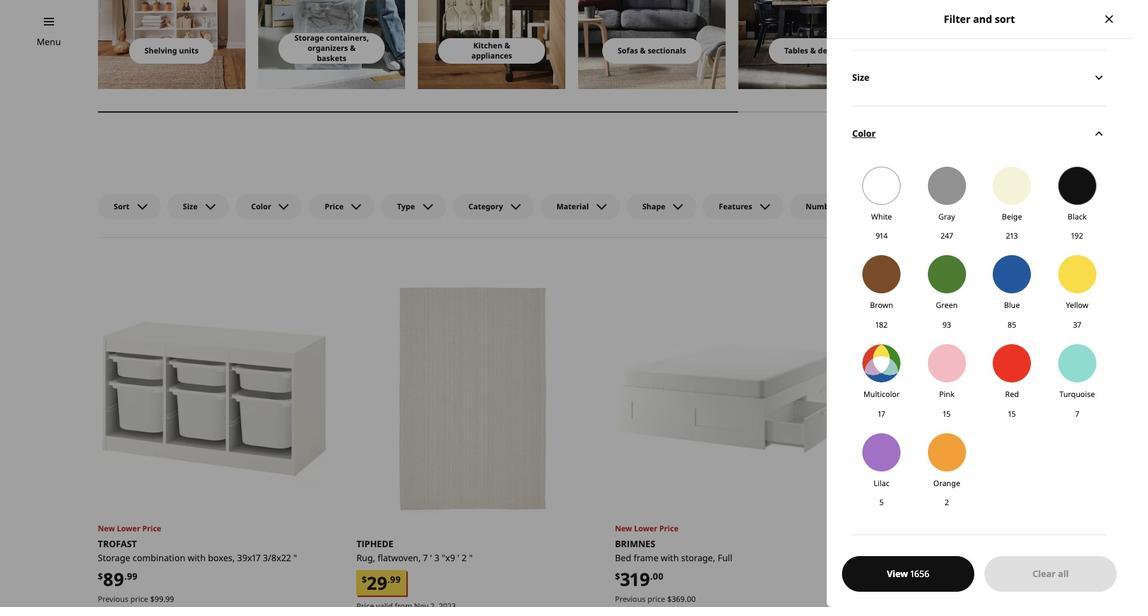 Task type: vqa. For each thing, say whether or not it's contained in the screenshot.


Task type: describe. For each thing, give the bounding box(es) containing it.
$ down new lower price brimnes bed frame with storage, full $ 319 . 00
[[668, 594, 672, 605]]

99 inside new lower price trofast storage combination with boxes, 39x17 3/8x22 " $ 89 . 99
[[127, 570, 138, 582]]

view
[[887, 568, 909, 580]]

tables
[[785, 45, 809, 56]]

flatwoven,
[[378, 552, 421, 564]]

" inside new lower price trofast storage combination with boxes, 39x17 3/8x22 " $ 89 . 99
[[294, 552, 297, 564]]

" inside bookcase, 23 5/8x74 3/4 " 129 . 00
[[977, 552, 981, 564]]

93
[[943, 320, 952, 330]]

storage inside storage containers, organizers & baskets
[[295, 32, 324, 43]]

category
[[469, 201, 503, 212]]

material
[[557, 201, 589, 212]]

192
[[1072, 231, 1084, 241]]

213
[[1007, 231, 1019, 241]]

storage inside new lower price trofast storage combination with boxes, 39x17 3/8x22 " $ 89 . 99
[[98, 552, 130, 564]]

. down storage,
[[685, 594, 687, 605]]

sort and filter dialog
[[827, 0, 1133, 607]]

full
[[718, 552, 733, 564]]

sofas & sectionals list item
[[579, 0, 726, 89]]

$ down bookcase, 23 5/8x74 3/4 " 129 . 00
[[926, 594, 931, 605]]

$ inside $ 29 . 99
[[362, 574, 367, 586]]

bookcase,
[[874, 552, 916, 564]]

units
[[179, 45, 199, 56]]

a person relaxing on a bed with storage and writing in a book image
[[899, 0, 1046, 89]]

shelving units list item
[[98, 0, 245, 89]]

"x9
[[442, 552, 455, 564]]

series
[[934, 201, 957, 212]]

with for 00
[[661, 552, 679, 564]]

document containing size
[[827, 0, 1133, 591]]

93 products element
[[921, 320, 974, 332]]

shape
[[643, 201, 666, 212]]

red
[[1006, 389, 1020, 400]]

182
[[876, 320, 888, 330]]

$ inside new lower price brimnes bed frame with storage, full $ 319 . 00
[[615, 570, 620, 582]]

00 right 369
[[687, 594, 696, 605]]

all filters
[[1010, 201, 1045, 212]]

15 products element for red
[[986, 408, 1039, 420]]

and
[[974, 12, 993, 26]]

bed
[[615, 552, 632, 564]]

two white billy bookcases with different sizes of vases and books in it image
[[98, 0, 245, 89]]

1656 inside sort and filter dialog
[[911, 568, 930, 580]]

previous price $ 149 . 00
[[874, 594, 954, 605]]

brown
[[871, 300, 894, 311]]

clear all button
[[985, 556, 1117, 592]]

kitchen & appliances
[[472, 40, 512, 61]]

tables & desks list item
[[739, 0, 886, 89]]

number of drawers
[[806, 201, 880, 212]]

2 price from the left
[[648, 594, 666, 605]]

drawers
[[849, 201, 880, 212]]

type
[[397, 201, 415, 212]]

sectionals
[[648, 45, 686, 56]]

yellow
[[1067, 300, 1089, 311]]

23
[[919, 552, 929, 564]]

clear all
[[1033, 568, 1069, 580]]

price for combination
[[131, 594, 148, 605]]

2 inside 'tiphede rug, flatwoven, 7 ' 3 "x9 ' 2 "'
[[462, 552, 467, 564]]

2 products element
[[921, 497, 974, 509]]

& for sofas & sectionals
[[640, 45, 646, 56]]

37
[[1074, 320, 1082, 330]]

00 inside new lower price brimnes bed frame with storage, full $ 319 . 00
[[653, 570, 664, 582]]

15 products element for pink
[[921, 408, 974, 420]]

. inside new lower price trofast storage combination with boxes, 39x17 3/8x22 " $ 89 . 99
[[124, 570, 127, 582]]

99 inside $ 29 . 99
[[390, 574, 401, 586]]

storage,
[[682, 552, 716, 564]]

price button
[[309, 194, 375, 219]]

number
[[806, 201, 838, 212]]

filters
[[1022, 201, 1045, 212]]

7 inside 'tiphede rug, flatwoven, 7 ' 3 "x9 ' 2 "'
[[423, 552, 428, 564]]

sofas & sectionals button
[[603, 38, 702, 64]]

914
[[876, 231, 888, 241]]

combination
[[133, 552, 185, 564]]

sort
[[995, 12, 1016, 26]]

tables & desks
[[785, 45, 840, 56]]

kitchen & appliances list item
[[418, 0, 566, 89]]

material button
[[541, 194, 620, 219]]

$ 29 . 99
[[362, 571, 401, 595]]

247 products element
[[921, 231, 974, 243]]

trofast
[[98, 538, 137, 550]]

sofas
[[618, 45, 638, 56]]

previous for combination
[[98, 594, 129, 605]]

$ down combination
[[150, 594, 155, 605]]

size for size popup button
[[183, 201, 198, 212]]

lower for 89
[[117, 523, 140, 534]]

182 products element
[[856, 320, 908, 332]]

new for 89
[[98, 523, 115, 534]]

features button
[[703, 194, 784, 219]]

2 inside "element"
[[945, 497, 950, 508]]

39x17
[[237, 552, 261, 564]]

two black carts next to each other with kitchen items and spices organized on them image
[[418, 0, 566, 89]]

192 products element
[[1052, 231, 1104, 243]]

storage containers, organizers & baskets
[[295, 32, 369, 64]]

white
[[872, 211, 893, 222]]

previous for 129
[[874, 594, 905, 605]]

size for size dropdown button
[[853, 71, 870, 83]]

& inside storage containers, organizers & baskets
[[350, 43, 356, 53]]

. down bookcase, 23 5/8x74 3/4 " 129 . 00
[[943, 594, 945, 605]]

tiphede
[[357, 538, 394, 550]]

shape button
[[627, 194, 697, 219]]

beige
[[1002, 211, 1023, 222]]

. inside new lower price brimnes bed frame with storage, full $ 319 . 00
[[651, 570, 653, 582]]

multicolor
[[864, 389, 900, 400]]

sofas & sectionals
[[618, 45, 686, 56]]

tiphede rug, flatwoven, 7 ' 3 "x9 ' 2 "
[[357, 538, 473, 564]]

2 previous from the left
[[615, 594, 646, 605]]

brimnes
[[615, 538, 656, 550]]

storage containers, organizers & baskets button
[[278, 32, 385, 64]]

new lower price brimnes bed frame with storage, full $ 319 . 00
[[615, 523, 733, 591]]

all filters button
[[994, 194, 1076, 219]]

four transparent storage boxes stacked on each other with various household items packed in them image
[[258, 0, 406, 89]]

menu
[[37, 36, 61, 48]]

view 1656
[[887, 568, 930, 580]]

type button
[[381, 194, 446, 219]]

filter and sort
[[944, 12, 1016, 26]]

shelving
[[145, 45, 177, 56]]

a decorated dining table with six black chairs surrounding it and two bookcases in the background image
[[739, 0, 886, 89]]

85
[[1008, 320, 1017, 330]]



Task type: locate. For each thing, give the bounding box(es) containing it.
7 inside document
[[1076, 408, 1080, 419]]

99
[[127, 570, 138, 582], [390, 574, 401, 586], [155, 594, 163, 605], [165, 594, 174, 605]]

2 15 from the left
[[1009, 408, 1016, 419]]

0 horizontal spatial new
[[98, 523, 115, 534]]

1 previous from the left
[[98, 594, 129, 605]]

00 right view
[[912, 570, 922, 582]]

category button
[[453, 194, 535, 219]]

1 horizontal spatial price
[[325, 201, 344, 212]]

& inside 'button'
[[640, 45, 646, 56]]

5/8x74
[[931, 552, 959, 564]]

1 horizontal spatial 1656
[[1061, 158, 1078, 169]]

0 horizontal spatial color
[[251, 201, 271, 212]]

89
[[103, 567, 124, 591]]

1 horizontal spatial size
[[853, 71, 870, 83]]

1 horizontal spatial 15 products element
[[986, 408, 1039, 420]]

price left 149
[[907, 594, 924, 605]]

1 with from the left
[[188, 552, 206, 564]]

lower for 319
[[634, 523, 658, 534]]

$ inside new lower price trofast storage combination with boxes, 39x17 3/8x22 " $ 89 . 99
[[98, 570, 103, 582]]

size right sort popup button
[[183, 201, 198, 212]]

series button
[[918, 194, 988, 219]]

list item
[[1059, 0, 1133, 89]]

new lower price trofast storage combination with boxes, 39x17 3/8x22 " $ 89 . 99
[[98, 523, 297, 591]]

914 products element
[[856, 231, 908, 243]]

lower up trofast
[[117, 523, 140, 534]]

color for color popup button
[[251, 201, 271, 212]]

1 vertical spatial 7
[[423, 552, 428, 564]]

7 products element
[[1052, 408, 1104, 420]]

with
[[188, 552, 206, 564], [661, 552, 679, 564]]

1 vertical spatial 1656
[[911, 568, 930, 580]]

85 products element
[[986, 320, 1039, 332]]

0 horizontal spatial previous
[[98, 594, 129, 605]]

129
[[879, 567, 909, 591]]

lower inside new lower price trofast storage combination with boxes, 39x17 3/8x22 " $ 89 . 99
[[117, 523, 140, 534]]

a poang gray chair next to a side table with a coffee and glasses on it image
[[1059, 0, 1133, 89]]

previous price $ 99 . 99
[[98, 594, 174, 605]]

items
[[1080, 158, 1100, 169]]

new up trofast
[[98, 523, 115, 534]]

3
[[435, 552, 440, 564]]

2 lower from the left
[[634, 523, 658, 534]]

& for kitchen & appliances
[[505, 40, 510, 51]]

size button
[[167, 194, 229, 219]]

$ down "rug,"
[[362, 574, 367, 586]]

1656
[[1061, 158, 1078, 169], [911, 568, 930, 580]]

new for 319
[[615, 523, 632, 534]]

319
[[620, 567, 651, 591]]

containers,
[[326, 32, 369, 43]]

with right frame at the right of page
[[661, 552, 679, 564]]

number of drawers button
[[790, 194, 912, 219]]

2 with from the left
[[661, 552, 679, 564]]

& inside the kitchen & appliances
[[505, 40, 510, 51]]

3 previous from the left
[[874, 594, 905, 605]]

with left the 'boxes,'
[[188, 552, 206, 564]]

1 15 products element from the left
[[921, 408, 974, 420]]

gray
[[939, 211, 956, 222]]

3 price from the left
[[907, 594, 924, 605]]

price left 369
[[648, 594, 666, 605]]

of
[[840, 201, 847, 212]]

beds button
[[948, 38, 997, 64]]

0 horizontal spatial "
[[294, 552, 297, 564]]

size down tables & desks button
[[853, 71, 870, 83]]

1 horizontal spatial previous
[[615, 594, 646, 605]]

0 vertical spatial color
[[853, 127, 876, 139]]

1 vertical spatial 2
[[462, 552, 467, 564]]

00 right 149
[[945, 594, 954, 605]]

2 horizontal spatial price
[[660, 523, 679, 534]]

15
[[944, 408, 951, 419], [1009, 408, 1016, 419]]

price down combination
[[131, 594, 148, 605]]

' right "x9
[[458, 552, 460, 564]]

beds list item
[[899, 0, 1046, 89]]

1 price from the left
[[131, 594, 148, 605]]

0 horizontal spatial with
[[188, 552, 206, 564]]

price
[[325, 201, 344, 212], [142, 523, 161, 534], [660, 523, 679, 534]]

0 vertical spatial 1656
[[1061, 158, 1078, 169]]

. right view
[[909, 570, 912, 582]]

clear
[[1033, 568, 1056, 580]]

0 horizontal spatial size
[[183, 201, 198, 212]]

features
[[719, 201, 753, 212]]

15 for pink
[[944, 408, 951, 419]]

a gray sofa against a light gray wall and a birch coffee table in front of it image
[[579, 0, 726, 89]]

2 ' from the left
[[458, 552, 460, 564]]

with inside new lower price brimnes bed frame with storage, full $ 319 . 00
[[661, 552, 679, 564]]

desks
[[818, 45, 840, 56]]

all
[[1010, 201, 1020, 212]]

1 vertical spatial size
[[183, 201, 198, 212]]

" inside 'tiphede rug, flatwoven, 7 ' 3 "x9 ' 2 "'
[[469, 552, 473, 564]]

kitchen & appliances button
[[439, 38, 545, 64]]

1 horizontal spatial with
[[661, 552, 679, 564]]

1 lower from the left
[[117, 523, 140, 534]]

0 horizontal spatial 7
[[423, 552, 428, 564]]

1 " from the left
[[294, 552, 297, 564]]

1 horizontal spatial '
[[458, 552, 460, 564]]

new inside new lower price brimnes bed frame with storage, full $ 319 . 00
[[615, 523, 632, 534]]

00 inside bookcase, 23 5/8x74 3/4 " 129 . 00
[[912, 570, 922, 582]]

0 vertical spatial size
[[853, 71, 870, 83]]

00 down frame at the right of page
[[653, 570, 664, 582]]

1656 left items
[[1061, 158, 1078, 169]]

"
[[294, 552, 297, 564], [469, 552, 473, 564], [977, 552, 981, 564]]

scrollbar
[[98, 104, 1107, 120]]

sort button
[[98, 194, 161, 219]]

15 products element
[[921, 408, 974, 420], [986, 408, 1039, 420]]

29
[[367, 571, 388, 595]]

rotate 180 image
[[1092, 126, 1107, 141]]

15 down red
[[1009, 408, 1016, 419]]

color button
[[235, 194, 303, 219]]

lower up brimnes
[[634, 523, 658, 534]]

2 15 products element from the left
[[986, 408, 1039, 420]]

with inside new lower price trofast storage combination with boxes, 39x17 3/8x22 " $ 89 . 99
[[188, 552, 206, 564]]

new
[[98, 523, 115, 534], [615, 523, 632, 534]]

0 horizontal spatial 2
[[462, 552, 467, 564]]

0 horizontal spatial price
[[131, 594, 148, 605]]

0 vertical spatial 7
[[1076, 408, 1080, 419]]

turquoise
[[1060, 389, 1096, 400]]

' left 3
[[430, 552, 432, 564]]

new inside new lower price trofast storage combination with boxes, 39x17 3/8x22 " $ 89 . 99
[[98, 523, 115, 534]]

with for 89
[[188, 552, 206, 564]]

baskets
[[317, 53, 347, 64]]

color inside dropdown button
[[853, 127, 876, 139]]

storage containers, organizers & baskets list item
[[258, 0, 406, 89]]

beds
[[964, 45, 982, 56]]

blue
[[1005, 300, 1021, 311]]

$
[[98, 570, 103, 582], [615, 570, 620, 582], [362, 574, 367, 586], [150, 594, 155, 605], [668, 594, 672, 605], [926, 594, 931, 605]]

. down flatwoven,
[[388, 574, 390, 586]]

filter
[[944, 12, 971, 26]]

0 horizontal spatial lower
[[117, 523, 140, 534]]

previous down 319
[[615, 594, 646, 605]]

color for color dropdown button
[[853, 127, 876, 139]]

previous price $ 369 . 00
[[615, 594, 696, 605]]

price for "
[[142, 523, 161, 534]]

3 " from the left
[[977, 552, 981, 564]]

lower inside new lower price brimnes bed frame with storage, full $ 319 . 00
[[634, 523, 658, 534]]

369
[[672, 594, 685, 605]]

0 vertical spatial 2
[[945, 497, 950, 508]]

0 horizontal spatial price
[[142, 523, 161, 534]]

1 new from the left
[[98, 523, 115, 534]]

color inside popup button
[[251, 201, 271, 212]]

$ down bed
[[615, 570, 620, 582]]

15 down pink
[[944, 408, 951, 419]]

1 15 from the left
[[944, 408, 951, 419]]

1 horizontal spatial price
[[648, 594, 666, 605]]

black
[[1068, 211, 1087, 222]]

2 " from the left
[[469, 552, 473, 564]]

& for tables & desks
[[811, 45, 816, 56]]

size inside dropdown button
[[853, 71, 870, 83]]

menu button
[[37, 35, 61, 49]]

size inside popup button
[[183, 201, 198, 212]]

organizers
[[308, 43, 348, 53]]

15 products element down red
[[986, 408, 1039, 420]]

1656 down 23
[[911, 568, 930, 580]]

shelving units button
[[129, 38, 214, 64]]

$ down trofast
[[98, 570, 103, 582]]

& inside button
[[811, 45, 816, 56]]

price for 319
[[660, 523, 679, 534]]

price inside new lower price brimnes bed frame with storage, full $ 319 . 00
[[660, 523, 679, 534]]

lilac
[[874, 478, 890, 489]]

247
[[941, 231, 954, 241]]

new up brimnes
[[615, 523, 632, 534]]

frame
[[634, 552, 659, 564]]

17
[[879, 408, 886, 419]]

2 horizontal spatial previous
[[874, 594, 905, 605]]

sort
[[114, 201, 130, 212]]

37 products element
[[1052, 320, 1104, 332]]

1 horizontal spatial new
[[615, 523, 632, 534]]

" right 3/4
[[977, 552, 981, 564]]

. down combination
[[163, 594, 165, 605]]

" right 3/8x22
[[294, 552, 297, 564]]

previous down 89
[[98, 594, 129, 605]]

price
[[131, 594, 148, 605], [648, 594, 666, 605], [907, 594, 924, 605]]

1 horizontal spatial storage
[[295, 32, 324, 43]]

orange
[[934, 478, 961, 489]]

boxes,
[[208, 552, 235, 564]]

. down frame at the right of page
[[651, 570, 653, 582]]

0 vertical spatial storage
[[295, 32, 324, 43]]

. inside $ 29 . 99
[[388, 574, 390, 586]]

15 for red
[[1009, 408, 1016, 419]]

213 products element
[[986, 231, 1039, 243]]

document
[[827, 0, 1133, 591]]

shelving units
[[145, 45, 199, 56]]

2 new from the left
[[615, 523, 632, 534]]

rug,
[[357, 552, 376, 564]]

5 products element
[[856, 497, 908, 509]]

size button
[[853, 49, 1107, 105]]

17 products element
[[856, 408, 908, 420]]

7
[[1076, 408, 1080, 419], [423, 552, 428, 564]]

" right "x9
[[469, 552, 473, 564]]

price inside new lower price trofast storage combination with boxes, 39x17 3/8x22 " $ 89 . 99
[[142, 523, 161, 534]]

appliances
[[472, 50, 512, 61]]

2 down orange
[[945, 497, 950, 508]]

1 horizontal spatial "
[[469, 552, 473, 564]]

1 vertical spatial storage
[[98, 552, 130, 564]]

lower
[[117, 523, 140, 534], [634, 523, 658, 534]]

1 horizontal spatial lower
[[634, 523, 658, 534]]

0 horizontal spatial 15 products element
[[921, 408, 974, 420]]

0 horizontal spatial 1656
[[911, 568, 930, 580]]

. inside bookcase, 23 5/8x74 3/4 " 129 . 00
[[909, 570, 912, 582]]

2 horizontal spatial "
[[977, 552, 981, 564]]

0 horizontal spatial '
[[430, 552, 432, 564]]

1 horizontal spatial 15
[[1009, 408, 1016, 419]]

price inside popup button
[[325, 201, 344, 212]]

1 ' from the left
[[430, 552, 432, 564]]

1 horizontal spatial 2
[[945, 497, 950, 508]]

7 down turquoise
[[1076, 408, 1080, 419]]

bookcase, 23 5/8x74 3/4 " 129 . 00
[[874, 552, 981, 591]]

0 horizontal spatial storage
[[98, 552, 130, 564]]

15 products element down pink
[[921, 408, 974, 420]]

1 vertical spatial color
[[251, 201, 271, 212]]

5
[[880, 497, 884, 508]]

previous down the 129
[[874, 594, 905, 605]]

7 left 3
[[423, 552, 428, 564]]

price for 129
[[907, 594, 924, 605]]

tables & desks button
[[770, 38, 855, 64]]

3/4
[[961, 552, 975, 564]]

2 horizontal spatial price
[[907, 594, 924, 605]]

. up the previous price $ 99 . 99
[[124, 570, 127, 582]]

2 right "x9
[[462, 552, 467, 564]]

green
[[936, 300, 958, 311]]

1 horizontal spatial 7
[[1076, 408, 1080, 419]]

2
[[945, 497, 950, 508], [462, 552, 467, 564]]

1 horizontal spatial color
[[853, 127, 876, 139]]

3/8x22
[[263, 552, 291, 564]]

0 horizontal spatial 15
[[944, 408, 951, 419]]

pink
[[940, 389, 955, 400]]



